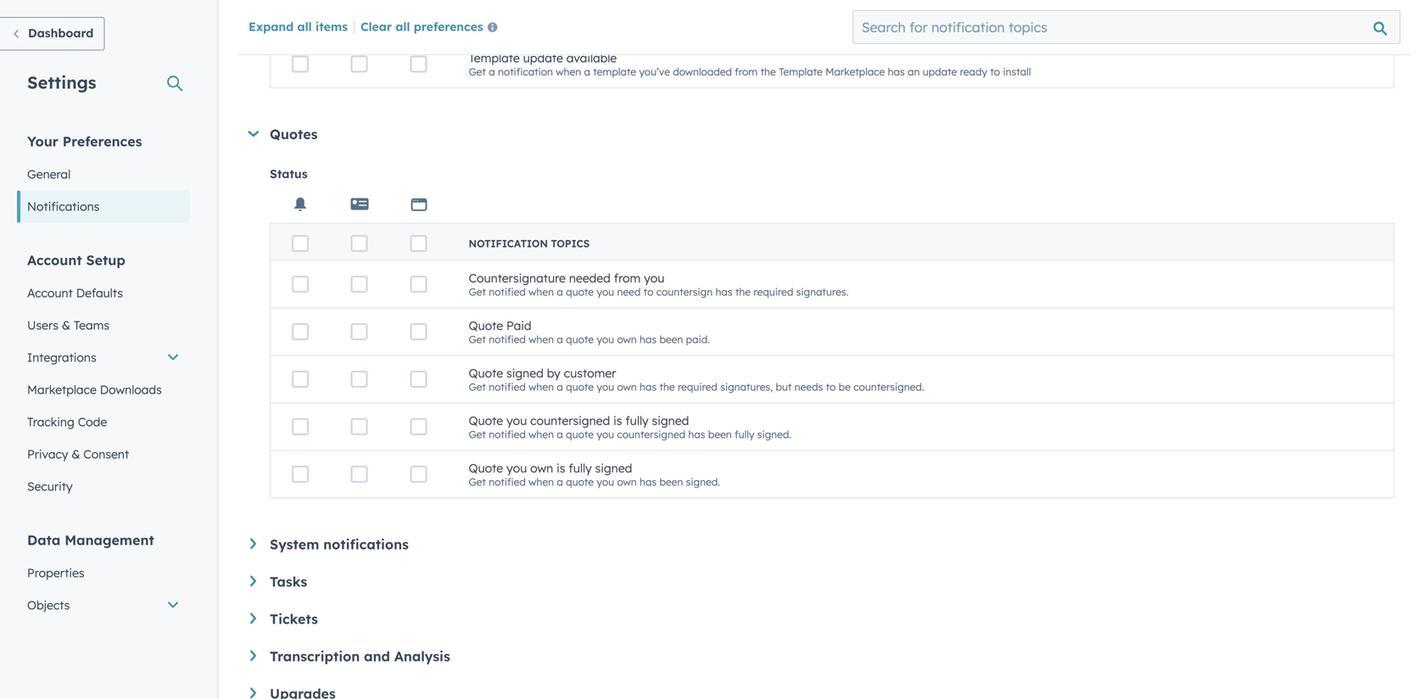 Task type: describe. For each thing, give the bounding box(es) containing it.
paid
[[507, 318, 532, 333]]

preferences
[[414, 19, 483, 34]]

1 horizontal spatial countersigned
[[617, 428, 686, 441]]

marketplace inside template update available get a notification when a template you've downloaded from the template marketplace has an update ready to install
[[826, 65, 885, 78]]

Search for notification topics search field
[[853, 10, 1401, 44]]

been inside quote paid get notified when a quote you own has been paid.
[[660, 333, 683, 346]]

system notifications
[[270, 536, 409, 553]]

security link
[[17, 471, 190, 503]]

available
[[567, 50, 617, 65]]

account setup
[[27, 252, 125, 269]]

defaults
[[76, 286, 123, 300]]

marketplace downloads
[[27, 382, 162, 397]]

clear all preferences button
[[361, 18, 505, 38]]

general
[[27, 167, 71, 182]]

but
[[776, 380, 792, 393]]

tracking code
[[27, 415, 107, 429]]

by
[[547, 366, 561, 380]]

quote paid get notified when a quote you own has been paid.
[[469, 318, 710, 346]]

the for quote signed by customer
[[660, 380, 675, 393]]

& for privacy
[[72, 447, 80, 462]]

countersignature needed from you get notified when a quote you need to countersign has the required signatures.
[[469, 271, 849, 298]]

objects
[[27, 598, 70, 613]]

transcription and analysis
[[270, 648, 450, 665]]

0 horizontal spatial update
[[523, 50, 563, 65]]

notification inside template update available get a notification when a template you've downloaded from the template marketplace has an update ready to install
[[498, 65, 553, 78]]

signed for quote you countersigned is fully signed
[[652, 413, 689, 428]]

users
[[27, 318, 59, 333]]

expand all items
[[249, 19, 348, 34]]

quote signed by customer get notified when a quote you own has the required signatures, but needs to be countersigned.
[[469, 366, 925, 393]]

all for expand
[[297, 19, 312, 34]]

and
[[364, 648, 390, 665]]

request
[[714, 18, 750, 30]]

expand
[[249, 19, 294, 34]]

been for quote you own is fully signed
[[660, 475, 683, 488]]

2 caret image from the top
[[250, 688, 256, 699]]

caret image inside transcription and analysis dropdown button
[[250, 650, 256, 661]]

notification
[[469, 237, 548, 250]]

2 horizontal spatial fully
[[735, 428, 755, 441]]

has inside quote paid get notified when a quote you own has been paid.
[[640, 333, 657, 346]]

preferences
[[63, 133, 142, 150]]

integrations
[[27, 350, 96, 365]]

caret image for tasks
[[250, 576, 256, 587]]

0 horizontal spatial countersigned
[[531, 413, 610, 428]]

notified inside countersignature needed from you get notified when a quote you need to countersign has the required signatures.
[[489, 285, 526, 298]]

analysis
[[394, 648, 450, 665]]

get inside quote you countersigned is fully signed get notified when a quote you countersigned has been fully signed.
[[469, 428, 486, 441]]

fully for quote you countersigned is fully signed
[[626, 413, 649, 428]]

caret image for system notifications
[[250, 538, 256, 549]]

is for countersigned
[[614, 413, 622, 428]]

management
[[65, 532, 154, 549]]

template update available get a notification when a template you've downloaded from the template marketplace has an update ready to install
[[469, 50, 1031, 78]]

to inside the quote signed by customer get notified when a quote you own has the required signatures, but needs to be countersigned.
[[826, 380, 836, 393]]

has inside template update available get a notification when a template you've downloaded from the template marketplace has an update ready to install
[[888, 65, 905, 78]]

quote for quote paid
[[469, 318, 503, 333]]

a inside quote you countersigned is fully signed get notified when a quote you countersigned has been fully signed.
[[557, 428, 563, 441]]

quote inside countersignature needed from you get notified when a quote you need to countersign has the required signatures.
[[566, 285, 594, 298]]

teams
[[74, 318, 110, 333]]

required inside the quote signed by customer get notified when a quote you own has the required signatures, but needs to be countersigned.
[[678, 380, 718, 393]]

template down the preferences
[[469, 50, 520, 65]]

tasks button
[[250, 573, 1395, 590]]

fully for quote you own is fully signed
[[569, 461, 592, 475]]

users & teams
[[27, 318, 110, 333]]

template up quotes dropdown button
[[779, 65, 823, 78]]

quote for quote you countersigned is fully signed
[[469, 413, 503, 428]]

tracking code link
[[17, 406, 190, 438]]

quote you countersigned is fully signed get notified when a quote you countersigned has been fully signed.
[[469, 413, 792, 441]]

marketplace downloads link
[[17, 374, 190, 406]]

notifications
[[323, 536, 409, 553]]

signed inside the quote signed by customer get notified when a quote you own has the required signatures, but needs to be countersigned.
[[507, 366, 544, 380]]

has inside quote you own is fully signed get notified when a quote you own has been signed.
[[640, 475, 657, 488]]

quotes button
[[248, 126, 1395, 143]]

for
[[753, 18, 766, 30]]

purchase
[[887, 18, 931, 30]]

data management
[[27, 532, 154, 549]]

status
[[270, 166, 308, 181]]

notification topics
[[469, 237, 590, 250]]

an
[[908, 65, 920, 78]]

security
[[27, 479, 73, 494]]

quote inside the quote signed by customer get notified when a quote you own has the required signatures, but needs to be countersigned.
[[566, 380, 594, 393]]

privacy & consent link
[[17, 438, 190, 471]]

tickets button
[[250, 611, 1395, 628]]

be
[[839, 380, 851, 393]]

refund
[[680, 18, 711, 30]]

users & teams link
[[17, 309, 190, 342]]

template right for
[[778, 18, 822, 30]]

get inside countersignature needed from you get notified when a quote you need to countersign has the required signatures.
[[469, 285, 486, 298]]

to inside countersignature needed from you get notified when a quote you need to countersign has the required signatures.
[[644, 285, 654, 298]]

the inside countersignature needed from you get notified when a quote you need to countersign has the required signatures.
[[736, 285, 751, 298]]

general link
[[17, 158, 190, 191]]

downloads
[[100, 382, 162, 397]]

own inside quote paid get notified when a quote you own has been paid.
[[617, 333, 637, 346]]

system
[[270, 536, 319, 553]]

clear
[[361, 19, 392, 34]]

notifications
[[27, 199, 100, 214]]

rejects
[[636, 18, 668, 30]]

when inside quote you countersigned is fully signed get notified when a quote you countersigned has been fully signed.
[[529, 428, 554, 441]]

integrations button
[[17, 342, 190, 374]]

setup
[[86, 252, 125, 269]]

quote for quote signed by customer
[[469, 366, 503, 380]]

account defaults link
[[17, 277, 190, 309]]

signed for quote you own is fully signed
[[595, 461, 632, 475]]

get inside template update available get a notification when a template you've downloaded from the template marketplace has an update ready to install
[[469, 65, 486, 78]]

from inside countersignature needed from you get notified when a quote you need to countersign has the required signatures.
[[614, 271, 641, 285]]

transcription
[[270, 648, 360, 665]]



Task type: locate. For each thing, give the bounding box(es) containing it.
signed. inside quote you countersigned is fully signed get notified when a quote you countersigned has been fully signed.
[[758, 428, 792, 441]]

from right downloaded
[[735, 65, 758, 78]]

2 horizontal spatial the
[[761, 65, 776, 78]]

need
[[617, 285, 641, 298]]

signed. inside quote you own is fully signed get notified when a quote you own has been signed.
[[686, 475, 720, 488]]

to inside template update available get a notification when a template you've downloaded from the template marketplace has an update ready to install
[[991, 65, 1001, 78]]

when inside quote paid get notified when a quote you own has been paid.
[[529, 333, 554, 346]]

update
[[523, 50, 563, 65], [923, 65, 957, 78]]

a inside quote you own is fully signed get notified when a quote you own has been signed.
[[557, 475, 563, 488]]

1 vertical spatial signed.
[[686, 475, 720, 488]]

properties
[[27, 566, 85, 580]]

0 vertical spatial account
[[27, 252, 82, 269]]

1 vertical spatial marketplace
[[826, 65, 885, 78]]

1 vertical spatial is
[[557, 461, 566, 475]]

4 quote from the top
[[566, 428, 594, 441]]

caret image inside the tickets dropdown button
[[250, 613, 256, 624]]

consent
[[83, 447, 129, 462]]

1 notification from the top
[[498, 18, 553, 30]]

0 vertical spatial signed.
[[758, 428, 792, 441]]

4 quote from the top
[[469, 461, 503, 475]]

6 get from the top
[[469, 428, 486, 441]]

notified inside quote you own is fully signed get notified when a quote you own has been signed.
[[489, 475, 526, 488]]

0 vertical spatial is
[[614, 413, 622, 428]]

notified
[[489, 285, 526, 298], [489, 333, 526, 346], [489, 380, 526, 393], [489, 428, 526, 441], [489, 475, 526, 488]]

1 horizontal spatial to
[[826, 380, 836, 393]]

account for account defaults
[[27, 286, 73, 300]]

items
[[316, 19, 348, 34]]

5 quote from the top
[[566, 475, 594, 488]]

is down quote you countersigned is fully signed get notified when a quote you countersigned has been fully signed.
[[557, 461, 566, 475]]

has
[[888, 65, 905, 78], [716, 285, 733, 298], [640, 333, 657, 346], [640, 380, 657, 393], [689, 428, 706, 441], [640, 475, 657, 488]]

paid.
[[686, 333, 710, 346]]

3 get from the top
[[469, 285, 486, 298]]

topics
[[551, 237, 590, 250]]

is
[[614, 413, 622, 428], [557, 461, 566, 475]]

notification right the preferences
[[498, 18, 553, 30]]

3 notified from the top
[[489, 380, 526, 393]]

quote up quote you own is fully signed get notified when a quote you own has been signed.
[[566, 428, 594, 441]]

1 notified from the top
[[489, 285, 526, 298]]

3 quote from the top
[[566, 380, 594, 393]]

been
[[660, 333, 683, 346], [709, 428, 732, 441], [660, 475, 683, 488]]

0 horizontal spatial signed.
[[686, 475, 720, 488]]

account up account defaults
[[27, 252, 82, 269]]

countersigned down by
[[531, 413, 610, 428]]

countersigned up quote you own is fully signed get notified when a quote you own has been signed.
[[617, 428, 686, 441]]

marketplace down integrations
[[27, 382, 97, 397]]

2 notification from the top
[[498, 65, 553, 78]]

been for quote you countersigned is fully signed
[[709, 428, 732, 441]]

all right clear
[[396, 19, 410, 34]]

account
[[27, 252, 82, 269], [27, 286, 73, 300]]

quote
[[469, 318, 503, 333], [469, 366, 503, 380], [469, 413, 503, 428], [469, 461, 503, 475]]

own inside the quote signed by customer get notified when a quote you own has the required signatures, but needs to be countersigned.
[[617, 380, 637, 393]]

1 quote from the top
[[566, 285, 594, 298]]

quote up the customer
[[566, 333, 594, 346]]

0 horizontal spatial &
[[62, 318, 70, 333]]

the
[[761, 65, 776, 78], [736, 285, 751, 298], [660, 380, 675, 393]]

all inside button
[[396, 19, 410, 34]]

all
[[297, 19, 312, 34], [396, 19, 410, 34]]

2 vertical spatial signed
[[595, 461, 632, 475]]

transcription and analysis button
[[250, 648, 1395, 665]]

1 horizontal spatial &
[[72, 447, 80, 462]]

when
[[556, 18, 581, 30], [556, 65, 581, 78], [529, 285, 554, 298], [529, 333, 554, 346], [529, 380, 554, 393], [529, 428, 554, 441], [529, 475, 554, 488]]

quote inside quote you countersigned is fully signed get notified when a quote you countersigned has been fully signed.
[[566, 428, 594, 441]]

1 horizontal spatial required
[[754, 285, 794, 298]]

signed.
[[758, 428, 792, 441], [686, 475, 720, 488]]

fully inside quote you own is fully signed get notified when a quote you own has been signed.
[[569, 461, 592, 475]]

& for users
[[62, 318, 70, 333]]

system notifications button
[[250, 536, 1395, 553]]

1 vertical spatial signed
[[652, 413, 689, 428]]

1 get from the top
[[469, 18, 486, 30]]

0 horizontal spatial is
[[557, 461, 566, 475]]

2 notified from the top
[[489, 333, 526, 346]]

when inside countersignature needed from you get notified when a quote you need to countersign has the required signatures.
[[529, 285, 554, 298]]

properties link
[[17, 557, 190, 589]]

all left items
[[297, 19, 312, 34]]

1 vertical spatial been
[[709, 428, 732, 441]]

from inside template update available get a notification when a template you've downloaded from the template marketplace has an update ready to install
[[735, 65, 758, 78]]

1 horizontal spatial signed
[[595, 461, 632, 475]]

2 account from the top
[[27, 286, 73, 300]]

update left available
[[523, 50, 563, 65]]

when inside the quote signed by customer get notified when a quote you own has the required signatures, but needs to be countersigned.
[[529, 380, 554, 393]]

to right need
[[644, 285, 654, 298]]

has right countersign
[[716, 285, 733, 298]]

0 vertical spatial to
[[991, 65, 1001, 78]]

caret image inside quotes dropdown button
[[248, 131, 259, 137]]

you inside quote paid get notified when a quote you own has been paid.
[[597, 333, 614, 346]]

the right countersign
[[736, 285, 751, 298]]

caret image inside system notifications dropdown button
[[250, 538, 256, 549]]

quote inside quote you own is fully signed get notified when a quote you own has been signed.
[[566, 475, 594, 488]]

0 horizontal spatial to
[[644, 285, 654, 298]]

your
[[27, 133, 58, 150]]

fully down quote you countersigned is fully signed get notified when a quote you countersigned has been fully signed.
[[569, 461, 592, 475]]

signatures,
[[721, 380, 773, 393]]

been down signatures,
[[709, 428, 732, 441]]

quote inside the quote signed by customer get notified when a quote you own has the required signatures, but needs to be countersigned.
[[469, 366, 503, 380]]

a inside quote paid get notified when a quote you own has been paid.
[[557, 333, 563, 346]]

marketplace left an
[[826, 65, 885, 78]]

quote you own is fully signed get notified when a quote you own has been signed.
[[469, 461, 720, 488]]

get inside the quote signed by customer get notified when a quote you own has the required signatures, but needs to be countersigned.
[[469, 380, 486, 393]]

countersigned
[[531, 413, 610, 428], [617, 428, 686, 441]]

caret image inside tasks dropdown button
[[250, 576, 256, 587]]

1 vertical spatial &
[[72, 447, 80, 462]]

2 horizontal spatial to
[[991, 65, 1001, 78]]

account up users
[[27, 286, 73, 300]]

ready
[[960, 65, 988, 78]]

marketplace inside account setup element
[[27, 382, 97, 397]]

when inside quote you own is fully signed get notified when a quote you own has been signed.
[[529, 475, 554, 488]]

2 vertical spatial to
[[826, 380, 836, 393]]

quote inside quote paid get notified when a quote you own has been paid.
[[566, 333, 594, 346]]

been inside quote you countersigned is fully signed get notified when a quote you countersigned has been fully signed.
[[709, 428, 732, 441]]

clear all preferences
[[361, 19, 483, 34]]

downloaded
[[673, 65, 732, 78]]

quote down quote you countersigned is fully signed get notified when a quote you countersigned has been fully signed.
[[566, 475, 594, 488]]

required left signatures. in the top of the page
[[754, 285, 794, 298]]

the inside the quote signed by customer get notified when a quote you own has the required signatures, but needs to be countersigned.
[[660, 380, 675, 393]]

the down for
[[761, 65, 776, 78]]

caret image
[[248, 131, 259, 137], [250, 538, 256, 549], [250, 576, 256, 587], [250, 613, 256, 624]]

caret image for quotes
[[248, 131, 259, 137]]

tasks
[[270, 573, 307, 590]]

quote inside quote paid get notified when a quote you own has been paid.
[[469, 318, 503, 333]]

1 quote from the top
[[469, 318, 503, 333]]

settings
[[27, 72, 96, 93]]

0 vertical spatial &
[[62, 318, 70, 333]]

0 horizontal spatial fully
[[569, 461, 592, 475]]

to left be at the right bottom of the page
[[826, 380, 836, 393]]

install
[[1003, 65, 1031, 78]]

data
[[27, 532, 60, 549]]

caret image left system
[[250, 538, 256, 549]]

quote up quote paid get notified when a quote you own has been paid.
[[566, 285, 594, 298]]

2 quote from the top
[[566, 333, 594, 346]]

2 vertical spatial marketplace
[[27, 382, 97, 397]]

fully up quote you own is fully signed get notified when a quote you own has been signed.
[[626, 413, 649, 428]]

1 vertical spatial account
[[27, 286, 73, 300]]

1 horizontal spatial the
[[736, 285, 751, 298]]

2 all from the left
[[396, 19, 410, 34]]

all for clear
[[396, 19, 410, 34]]

fully down signatures,
[[735, 428, 755, 441]]

0 vertical spatial the
[[761, 65, 776, 78]]

is for own
[[557, 461, 566, 475]]

2 vertical spatial the
[[660, 380, 675, 393]]

signed down the quote signed by customer get notified when a quote you own has the required signatures, but needs to be countersigned.
[[652, 413, 689, 428]]

0 vertical spatial been
[[660, 333, 683, 346]]

signed inside quote you own is fully signed get notified when a quote you own has been signed.
[[595, 461, 632, 475]]

1 vertical spatial caret image
[[250, 688, 256, 699]]

a
[[489, 18, 495, 30], [584, 18, 591, 30], [671, 18, 677, 30], [769, 18, 776, 30], [489, 65, 495, 78], [584, 65, 591, 78], [557, 285, 563, 298], [557, 333, 563, 346], [557, 380, 563, 393], [557, 428, 563, 441], [557, 475, 563, 488]]

template
[[593, 65, 636, 78]]

expand all items button
[[249, 19, 348, 34]]

1 horizontal spatial all
[[396, 19, 410, 34]]

1 vertical spatial to
[[644, 285, 654, 298]]

own
[[617, 333, 637, 346], [617, 380, 637, 393], [531, 461, 554, 475], [617, 475, 637, 488]]

required down paid.
[[678, 380, 718, 393]]

1 horizontal spatial fully
[[626, 413, 649, 428]]

0 horizontal spatial signed
[[507, 366, 544, 380]]

2 horizontal spatial signed
[[652, 413, 689, 428]]

required
[[754, 285, 794, 298], [678, 380, 718, 393]]

when inside template update available get a notification when a template you've downloaded from the template marketplace has an update ready to install
[[556, 65, 581, 78]]

1 horizontal spatial signed.
[[758, 428, 792, 441]]

1 all from the left
[[297, 19, 312, 34]]

to right ready
[[991, 65, 1001, 78]]

notifications link
[[17, 191, 190, 223]]

from
[[735, 65, 758, 78], [614, 271, 641, 285]]

quote right by
[[566, 380, 594, 393]]

template
[[778, 18, 822, 30], [469, 50, 520, 65], [779, 65, 823, 78]]

quote inside quote you own is fully signed get notified when a quote you own has been signed.
[[469, 461, 503, 475]]

required inside countersignature needed from you get notified when a quote you need to countersign has the required signatures.
[[754, 285, 794, 298]]

5 notified from the top
[[489, 475, 526, 488]]

has left paid.
[[640, 333, 657, 346]]

to
[[991, 65, 1001, 78], [644, 285, 654, 298], [826, 380, 836, 393]]

you
[[644, 271, 665, 285], [597, 285, 614, 298], [597, 333, 614, 346], [597, 380, 614, 393], [507, 413, 527, 428], [597, 428, 614, 441], [507, 461, 527, 475], [597, 475, 614, 488]]

1 vertical spatial the
[[736, 285, 751, 298]]

0 vertical spatial from
[[735, 65, 758, 78]]

needed
[[569, 271, 611, 285]]

2 vertical spatial been
[[660, 475, 683, 488]]

get inside quote you own is fully signed get notified when a quote you own has been signed.
[[469, 475, 486, 488]]

is down the customer
[[614, 413, 622, 428]]

has down the quote signed by customer get notified when a quote you own has the required signatures, but needs to be countersigned.
[[689, 428, 706, 441]]

the inside template update available get a notification when a template you've downloaded from the template marketplace has an update ready to install
[[761, 65, 776, 78]]

0 vertical spatial signed
[[507, 366, 544, 380]]

dashboard link
[[0, 17, 105, 50]]

needs
[[795, 380, 823, 393]]

0 vertical spatial caret image
[[250, 650, 256, 661]]

tracking
[[27, 415, 74, 429]]

get inside quote paid get notified when a quote you own has been paid.
[[469, 333, 486, 346]]

0 vertical spatial required
[[754, 285, 794, 298]]

4 notified from the top
[[489, 428, 526, 441]]

your preferences element
[[17, 132, 190, 223]]

update right an
[[923, 65, 957, 78]]

been down quote you countersigned is fully signed get notified when a quote you countersigned has been fully signed.
[[660, 475, 683, 488]]

is inside quote you countersigned is fully signed get notified when a quote you countersigned has been fully signed.
[[614, 413, 622, 428]]

notified inside quote paid get notified when a quote you own has been paid.
[[489, 333, 526, 346]]

customer
[[564, 366, 616, 380]]

account setup element
[[17, 251, 190, 503]]

marketplace
[[825, 18, 885, 30], [826, 65, 885, 78], [27, 382, 97, 397]]

1 vertical spatial notification
[[498, 65, 553, 78]]

has inside countersignature needed from you get notified when a quote you need to countersign has the required signatures.
[[716, 285, 733, 298]]

2 quote from the top
[[469, 366, 503, 380]]

caret image left the tasks
[[250, 576, 256, 587]]

1 horizontal spatial is
[[614, 413, 622, 428]]

0 horizontal spatial all
[[297, 19, 312, 34]]

a inside the quote signed by customer get notified when a quote you own has the required signatures, but needs to be countersigned.
[[557, 380, 563, 393]]

countersignature
[[469, 271, 566, 285]]

1 horizontal spatial update
[[923, 65, 957, 78]]

0 vertical spatial marketplace
[[825, 18, 885, 30]]

0 horizontal spatial required
[[678, 380, 718, 393]]

caret image left quotes
[[248, 131, 259, 137]]

account for account setup
[[27, 252, 82, 269]]

0 horizontal spatial from
[[614, 271, 641, 285]]

& right users
[[62, 318, 70, 333]]

caret image
[[250, 650, 256, 661], [250, 688, 256, 699]]

quote inside quote you countersigned is fully signed get notified when a quote you countersigned has been fully signed.
[[469, 413, 503, 428]]

notification left available
[[498, 65, 553, 78]]

privacy & consent
[[27, 447, 129, 462]]

1 account from the top
[[27, 252, 82, 269]]

get
[[469, 18, 486, 30], [469, 65, 486, 78], [469, 285, 486, 298], [469, 333, 486, 346], [469, 380, 486, 393], [469, 428, 486, 441], [469, 475, 486, 488]]

quote
[[566, 285, 594, 298], [566, 333, 594, 346], [566, 380, 594, 393], [566, 428, 594, 441], [566, 475, 594, 488]]

0 vertical spatial notification
[[498, 18, 553, 30]]

tickets
[[270, 611, 318, 628]]

7 get from the top
[[469, 475, 486, 488]]

countersigned.
[[854, 380, 925, 393]]

dashboard
[[28, 25, 94, 40]]

objects button
[[17, 589, 190, 622]]

has up quote you countersigned is fully signed get notified when a quote you countersigned has been fully signed.
[[640, 380, 657, 393]]

privacy
[[27, 447, 68, 462]]

0 horizontal spatial the
[[660, 380, 675, 393]]

signed left by
[[507, 366, 544, 380]]

signed inside quote you countersigned is fully signed get notified when a quote you countersigned has been fully signed.
[[652, 413, 689, 428]]

account defaults
[[27, 286, 123, 300]]

code
[[78, 415, 107, 429]]

notified inside the quote signed by customer get notified when a quote you own has the required signatures, but needs to be countersigned.
[[489, 380, 526, 393]]

1 horizontal spatial from
[[735, 65, 758, 78]]

caret image for tickets
[[250, 613, 256, 624]]

been inside quote you own is fully signed get notified when a quote you own has been signed.
[[660, 475, 683, 488]]

3 quote from the top
[[469, 413, 503, 428]]

countersign
[[657, 285, 713, 298]]

the for template update available
[[761, 65, 776, 78]]

1 vertical spatial required
[[678, 380, 718, 393]]

the up quote you countersigned is fully signed get notified when a quote you countersigned has been fully signed.
[[660, 380, 675, 393]]

1 vertical spatial from
[[614, 271, 641, 285]]

& right the privacy
[[72, 447, 80, 462]]

quote for quote you own is fully signed
[[469, 461, 503, 475]]

caret image left tickets
[[250, 613, 256, 624]]

1 caret image from the top
[[250, 650, 256, 661]]

data management element
[[17, 531, 190, 686]]

signatures.
[[797, 285, 849, 298]]

your preferences
[[27, 133, 142, 150]]

marketplace left purchase
[[825, 18, 885, 30]]

been left paid.
[[660, 333, 683, 346]]

get a notification when a provider rejects a refund request for a template marketplace purchase
[[469, 18, 931, 30]]

is inside quote you own is fully signed get notified when a quote you own has been signed.
[[557, 461, 566, 475]]

you inside the quote signed by customer get notified when a quote you own has the required signatures, but needs to be countersigned.
[[597, 380, 614, 393]]

has inside quote you countersigned is fully signed get notified when a quote you countersigned has been fully signed.
[[689, 428, 706, 441]]

from right needed on the left top
[[614, 271, 641, 285]]

has down quote you countersigned is fully signed get notified when a quote you countersigned has been fully signed.
[[640, 475, 657, 488]]

5 get from the top
[[469, 380, 486, 393]]

signed down quote you countersigned is fully signed get notified when a quote you countersigned has been fully signed.
[[595, 461, 632, 475]]

4 get from the top
[[469, 333, 486, 346]]

provider
[[593, 18, 633, 30]]

a inside countersignature needed from you get notified when a quote you need to countersign has the required signatures.
[[557, 285, 563, 298]]

you've
[[639, 65, 670, 78]]

has left an
[[888, 65, 905, 78]]

notified inside quote you countersigned is fully signed get notified when a quote you countersigned has been fully signed.
[[489, 428, 526, 441]]

has inside the quote signed by customer get notified when a quote you own has the required signatures, but needs to be countersigned.
[[640, 380, 657, 393]]

2 get from the top
[[469, 65, 486, 78]]

&
[[62, 318, 70, 333], [72, 447, 80, 462]]

quotes
[[270, 126, 318, 143]]



Task type: vqa. For each thing, say whether or not it's contained in the screenshot.
2023 corresponding to 5:17
no



